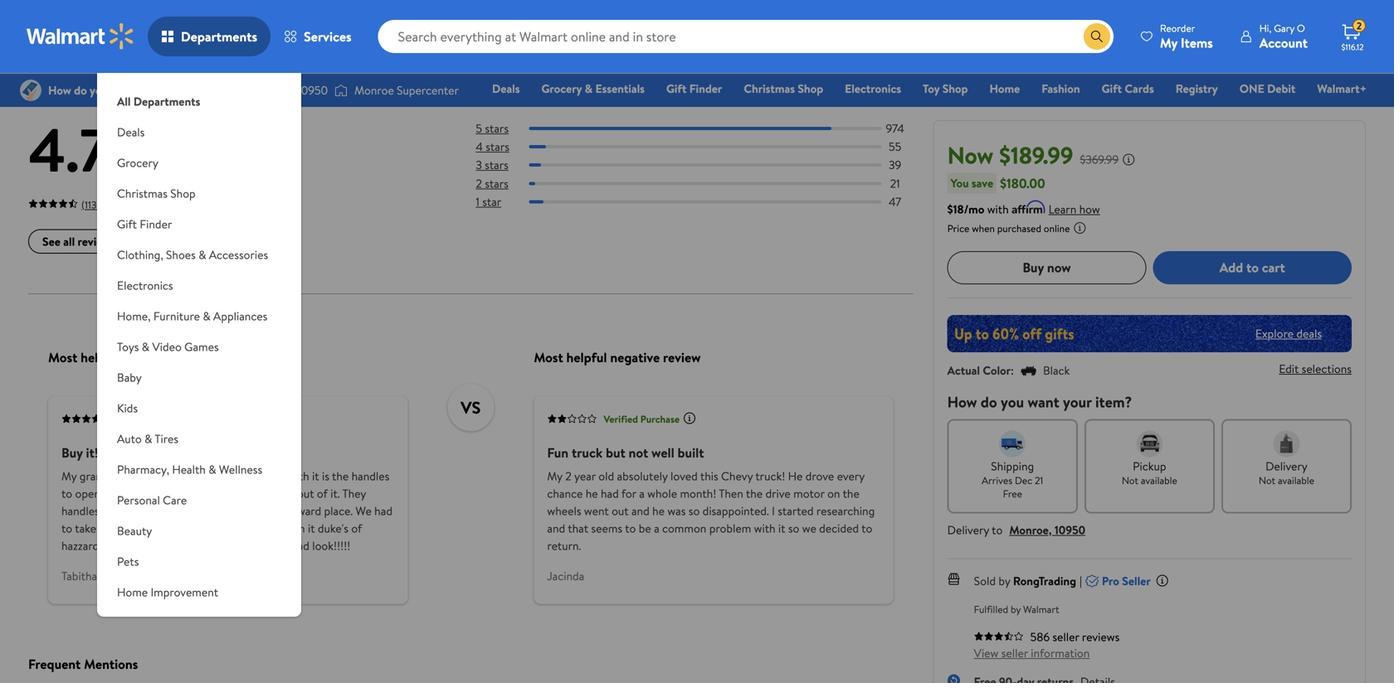 Task type: describe. For each thing, give the bounding box(es) containing it.
health
[[172, 462, 206, 478]]

2 purchase from the left
[[641, 412, 680, 427]]

0 vertical spatial 21
[[890, 175, 900, 192]]

was
[[668, 504, 686, 520]]

search icon image
[[1091, 30, 1104, 43]]

reorder my items
[[1160, 21, 1213, 52]]

stars for 5 stars
[[485, 120, 509, 137]]

2 day from the left
[[491, 10, 506, 24]]

can't
[[218, 486, 242, 502]]

& right furniture
[[203, 308, 211, 325]]

sold by rongtrading
[[974, 573, 1077, 590]]

games
[[184, 339, 219, 355]]

place.
[[324, 504, 353, 520]]

0 horizontal spatial 5
[[171, 108, 203, 191]]

care
[[163, 493, 187, 509]]

4.7 out of 5
[[28, 108, 203, 191]]

seller for 586
[[1053, 629, 1080, 646]]

1 shipping from the left
[[287, 10, 323, 24]]

intent image for delivery image
[[1274, 431, 1300, 458]]

2 3+ day shipping from the left
[[478, 10, 544, 24]]

4.7
[[28, 108, 110, 191]]

edit selections button
[[1279, 361, 1352, 377]]

with inside buy it!!!! my grandson loves it!!!! the only thing wrong with it is the handles to open the door. my grandson can't get in and out of it. they handles are hard to see and they are insane awkward place. we had to take one of the windows off so he could get in it duke's of hazzard style! lol other than that it runs great and look!!!!!
[[288, 469, 309, 485]]

it inside fun truck but not well built my 2 year old absolutely loved this chevy truck! he drove every chance he had for a whole month! then the drive motor on the wheels went out and he was so disappointed.  i started researching and that seems to be a common problem with it so we decided to return.
[[779, 521, 786, 537]]

positive
[[124, 349, 170, 367]]

runs
[[238, 538, 259, 555]]

the up lol at bottom left
[[134, 521, 151, 537]]

1 vertical spatial departments
[[133, 93, 200, 110]]

and up be
[[632, 504, 650, 520]]

1 horizontal spatial 5
[[476, 120, 482, 137]]

and right the "great" at the left
[[291, 538, 310, 555]]

than
[[179, 538, 202, 555]]

is
[[322, 469, 329, 485]]

of left it.
[[317, 486, 328, 502]]

baby button
[[97, 363, 301, 393]]

& inside 'link'
[[585, 81, 593, 97]]

& inside dropdown button
[[209, 462, 216, 478]]

0 vertical spatial handles
[[352, 469, 390, 485]]

hard
[[121, 504, 143, 520]]

2 are from the left
[[225, 504, 241, 520]]

0 vertical spatial it!!!!
[[86, 444, 110, 463]]

electronics for "electronics" dropdown button
[[117, 278, 173, 294]]

off
[[199, 521, 214, 537]]

gift finder link
[[659, 80, 730, 98]]

be
[[639, 521, 651, 537]]

1 vertical spatial get
[[277, 521, 293, 537]]

wheels
[[547, 504, 581, 520]]

1 vertical spatial grandson
[[169, 486, 215, 502]]

2 horizontal spatial with
[[988, 201, 1009, 217]]

pharmacy, health & wellness
[[117, 462, 262, 478]]

by for fulfilled
[[1011, 603, 1021, 617]]

you
[[951, 175, 969, 191]]

o
[[1297, 21, 1305, 35]]

insane
[[244, 504, 275, 520]]

pharmacy,
[[117, 462, 169, 478]]

grocery for grocery
[[117, 155, 158, 171]]

duke's
[[318, 521, 349, 537]]

progress bar for 39
[[529, 164, 882, 167]]

gary
[[1274, 21, 1295, 35]]

1 product group from the left
[[32, 0, 230, 33]]

grocery for grocery & essentials
[[542, 81, 582, 97]]

actual color :
[[948, 363, 1014, 379]]

& inside "dropdown button"
[[142, 339, 150, 355]]

loved
[[671, 469, 698, 485]]

you save $180.00
[[951, 174, 1046, 192]]

and up return.
[[547, 521, 565, 537]]

home, furniture & appliances
[[117, 308, 268, 325]]

toy
[[923, 81, 940, 97]]

home, furniture & appliances button
[[97, 301, 301, 332]]

2 verified purchase from the left
[[604, 412, 680, 427]]

gift finder for gift finder link
[[666, 81, 722, 97]]

affirm image
[[1012, 200, 1046, 214]]

$116.12
[[1342, 42, 1364, 53]]

grocery & essentials
[[542, 81, 645, 97]]

pickup not available
[[1122, 458, 1178, 488]]

only
[[201, 469, 222, 485]]

he inside buy it!!!! my grandson loves it!!!! the only thing wrong with it is the handles to open the door. my grandson can't get in and out of it. they handles are hard to see and they are insane awkward place. we had to take one of the windows off so he could get in it duke's of hazzard style! lol other than that it runs great and look!!!!!
[[231, 521, 243, 537]]

home improvement button
[[97, 578, 301, 608]]

|
[[1080, 573, 1082, 590]]

to left take
[[61, 521, 72, 537]]

0 horizontal spatial get
[[245, 486, 262, 502]]

pro
[[1102, 573, 1120, 590]]

home,
[[117, 308, 151, 325]]

& down departments dropdown button
[[187, 61, 201, 89]]

walmart image
[[27, 23, 134, 50]]

all
[[63, 234, 75, 250]]

the
[[180, 469, 198, 485]]

stars for 2 stars
[[485, 175, 509, 192]]

learn how button
[[1049, 201, 1100, 218]]

fashion link
[[1034, 80, 1088, 98]]

see all reviews link
[[28, 229, 130, 254]]

decided
[[819, 521, 859, 537]]

2 stars
[[476, 175, 509, 192]]

ratings
[[206, 61, 266, 89]]

lol
[[132, 538, 147, 555]]

had inside fun truck but not well built my 2 year old absolutely loved this chevy truck! he drove every chance he had for a whole month! then the drive motor on the wheels went out and he was so disappointed.  i started researching and that seems to be a common problem with it so we decided to return.
[[601, 486, 619, 502]]

out inside buy it!!!! my grandson loves it!!!! the only thing wrong with it is the handles to open the door. my grandson can't get in and out of it. they handles are hard to see and they are insane awkward place. we had to take one of the windows off so he could get in it duke's of hazzard style! lol other than that it runs great and look!!!!!
[[297, 486, 314, 502]]

he
[[788, 469, 803, 485]]

2 horizontal spatial he
[[653, 504, 665, 520]]

video
[[152, 339, 182, 355]]

it left 'is'
[[312, 469, 319, 485]]

1 vertical spatial it!!!!
[[157, 469, 178, 485]]

i
[[772, 504, 775, 520]]

christmas shop link
[[737, 80, 831, 98]]

the right on
[[843, 486, 860, 502]]

account
[[1260, 34, 1308, 52]]

that inside buy it!!!! my grandson loves it!!!! the only thing wrong with it is the handles to open the door. my grandson can't get in and out of it. they handles are hard to see and they are insane awkward place. we had to take one of the windows off so he could get in it duke's of hazzard style! lol other than that it runs great and look!!!!!
[[204, 538, 225, 555]]

1 vertical spatial in
[[296, 521, 305, 537]]

gift for gift finder link
[[666, 81, 687, 97]]

47
[[889, 194, 902, 210]]

3 stars
[[476, 157, 509, 173]]

one debit
[[1240, 81, 1296, 97]]

do
[[981, 392, 997, 413]]

not
[[629, 444, 649, 463]]

21 inside shipping arrives dec 21 free
[[1035, 474, 1044, 488]]

to left monroe,
[[992, 522, 1003, 539]]

0 vertical spatial he
[[586, 486, 598, 502]]

(1136
[[81, 198, 102, 212]]

clothing,
[[117, 247, 163, 263]]

review for most helpful negative review
[[663, 349, 701, 367]]

other
[[149, 538, 177, 555]]

one
[[99, 521, 118, 537]]

& right patio at the bottom of page
[[146, 615, 153, 632]]

pets button
[[97, 547, 301, 578]]

helpful for negative
[[567, 349, 607, 367]]

1
[[476, 194, 480, 210]]

electronics for electronics link
[[845, 81, 901, 97]]

learn more about strikethrough prices image
[[1122, 153, 1136, 166]]

but
[[606, 444, 626, 463]]

0 horizontal spatial a
[[181, 234, 186, 250]]

progress bar for 974
[[529, 127, 882, 130]]

shoes
[[166, 247, 196, 263]]

2 inside fun truck but not well built my 2 year old absolutely loved this chevy truck! he drove every chance he had for a whole month! then the drive motor on the wheels went out and he was so disappointed.  i started researching and that seems to be a common problem with it so we decided to return.
[[565, 469, 572, 485]]

2 shipping from the left
[[508, 10, 544, 24]]

electronics button
[[97, 271, 301, 301]]

deals button
[[97, 117, 301, 148]]

not for pickup
[[1122, 474, 1139, 488]]

departments inside dropdown button
[[181, 27, 257, 46]]

so inside buy it!!!! my grandson loves it!!!! the only thing wrong with it is the handles to open the door. my grandson can't get in and out of it. they handles are hard to see and they are insane awkward place. we had to take one of the windows off so he could get in it duke's of hazzard style! lol other than that it runs great and look!!!!!
[[217, 521, 228, 537]]

write
[[150, 234, 178, 250]]

& left tires
[[145, 431, 152, 447]]

my inside fun truck but not well built my 2 year old absolutely loved this chevy truck! he drove every chance he had for a whole month! then the drive motor on the wheels went out and he was so disappointed.  i started researching and that seems to be a common problem with it so we decided to return.
[[547, 469, 563, 485]]

patio
[[117, 615, 143, 632]]

1 horizontal spatial a
[[639, 486, 645, 502]]

2 horizontal spatial so
[[788, 521, 800, 537]]

for
[[622, 486, 637, 502]]

fun truck but not well built my 2 year old absolutely loved this chevy truck! he drove every chance he had for a whole month! then the drive motor on the wheels went out and he was so disappointed.  i started researching and that seems to be a common problem with it so we decided to return.
[[547, 444, 875, 555]]

of down the we
[[351, 521, 362, 537]]

to left be
[[625, 521, 636, 537]]

586 seller reviews
[[1031, 629, 1120, 646]]

you
[[1001, 392, 1024, 413]]

most for most helpful positive review
[[48, 349, 77, 367]]

0 vertical spatial in
[[265, 486, 274, 502]]

39
[[889, 157, 902, 173]]

services button
[[271, 17, 365, 56]]

items
[[1181, 34, 1213, 52]]

586
[[1031, 629, 1050, 646]]

available for delivery
[[1278, 474, 1315, 488]]

item?
[[1096, 392, 1132, 413]]

grocery & essentials link
[[534, 80, 652, 98]]

intent image for pickup image
[[1137, 431, 1163, 458]]

delivery for not
[[1266, 458, 1308, 475]]

1 verified purchase from the left
[[118, 412, 194, 427]]

toys
[[117, 339, 139, 355]]

christmas shop for christmas shop link
[[744, 81, 824, 97]]



Task type: locate. For each thing, give the bounding box(es) containing it.
delivery for to
[[948, 522, 989, 539]]

0 vertical spatial a
[[181, 234, 186, 250]]

1 verified from the left
[[118, 412, 152, 427]]

finder for gift finder link
[[690, 81, 722, 97]]

deals for deals 'dropdown button'
[[117, 124, 145, 140]]

had inside buy it!!!! my grandson loves it!!!! the only thing wrong with it is the handles to open the door. my grandson can't get in and out of it. they handles are hard to see and they are insane awkward place. we had to take one of the windows off so he could get in it duke's of hazzard style! lol other than that it runs great and look!!!!!
[[375, 504, 393, 520]]

departments up ratings
[[181, 27, 257, 46]]

0 horizontal spatial verified
[[118, 412, 152, 427]]

finder down search search box
[[690, 81, 722, 97]]

not inside delivery not available
[[1259, 474, 1276, 488]]

handles
[[352, 469, 390, 485], [61, 504, 99, 520]]

christmas shop button
[[97, 178, 301, 209]]

had down old
[[601, 486, 619, 502]]

0 horizontal spatial he
[[231, 521, 243, 537]]

2 most from the left
[[534, 349, 563, 367]]

helpful for positive
[[81, 349, 121, 367]]

grocery inside 'link'
[[542, 81, 582, 97]]

gift for gift cards link
[[1102, 81, 1122, 97]]

purchase up tires
[[155, 412, 194, 427]]

the right open
[[103, 486, 120, 502]]

beauty
[[117, 523, 152, 540]]

star
[[482, 194, 502, 210]]

handles up take
[[61, 504, 99, 520]]

product group up christmas shop link
[[696, 0, 894, 33]]

review for most helpful positive review
[[173, 349, 211, 367]]

are up one
[[102, 504, 118, 520]]

0 vertical spatial buy
[[1023, 259, 1044, 277]]

door.
[[123, 486, 148, 502]]

0 vertical spatial with
[[988, 201, 1009, 217]]

1 vertical spatial electronics
[[117, 278, 173, 294]]

christmas for the christmas shop dropdown button
[[117, 186, 168, 202]]

home inside dropdown button
[[117, 585, 148, 601]]

christmas shop for the christmas shop dropdown button
[[117, 186, 196, 202]]

1 horizontal spatial seller
[[1053, 629, 1080, 646]]

0 vertical spatial home
[[990, 81, 1020, 97]]

he
[[586, 486, 598, 502], [653, 504, 665, 520], [231, 521, 243, 537]]

shop down grocery dropdown button
[[170, 186, 196, 202]]

0 horizontal spatial day
[[270, 10, 285, 24]]

$18/mo with
[[948, 201, 1009, 217]]

gift left "cards"
[[1102, 81, 1122, 97]]

0 vertical spatial by
[[999, 573, 1011, 590]]

home
[[990, 81, 1020, 97], [117, 585, 148, 601]]

2 for 2
[[1357, 19, 1362, 33]]

4
[[476, 139, 483, 155]]

shipping up deals link
[[508, 10, 544, 24]]

that inside fun truck but not well built my 2 year old absolutely loved this chevy truck! he drove every chance he had for a whole month! then the drive motor on the wheels went out and he was so disappointed.  i started researching and that seems to be a common problem with it so we decided to return.
[[568, 521, 589, 537]]

it down awkward
[[308, 521, 315, 537]]

and up awkward
[[276, 486, 294, 502]]

most helpful negative review
[[534, 349, 701, 367]]

2 for 2 stars
[[476, 175, 482, 192]]

0 horizontal spatial available
[[1141, 474, 1178, 488]]

1 helpful from the left
[[81, 349, 121, 367]]

tabitha
[[61, 569, 97, 585]]

verified purchase up auto & tires
[[118, 412, 194, 427]]

not down intent image for delivery
[[1259, 474, 1276, 488]]

a right write
[[181, 234, 186, 250]]

electronics
[[845, 81, 901, 97], [117, 278, 173, 294]]

0 horizontal spatial electronics
[[117, 278, 173, 294]]

stars for 3 stars
[[485, 157, 509, 173]]

2 horizontal spatial shop
[[943, 81, 968, 97]]

debit
[[1268, 81, 1296, 97]]

product group up customer reviews & ratings at the top left
[[32, 0, 230, 33]]

1 horizontal spatial shop
[[798, 81, 824, 97]]

a right for
[[639, 486, 645, 502]]

christmas down search search box
[[744, 81, 795, 97]]

deals for deals link
[[492, 81, 520, 97]]

write a review link
[[136, 229, 236, 254]]

auto & tires button
[[97, 424, 301, 455]]

2 up $116.12
[[1357, 19, 1362, 33]]

0 horizontal spatial it!!!!
[[86, 444, 110, 463]]

toys & video games
[[117, 339, 219, 355]]

gift finder down walmart site-wide search box at top
[[666, 81, 722, 97]]

electronics down clothing,
[[117, 278, 173, 294]]

review
[[189, 234, 222, 250], [173, 349, 211, 367], [663, 349, 701, 367]]

1 horizontal spatial gift finder
[[666, 81, 722, 97]]

seller right 586
[[1053, 629, 1080, 646]]

tires
[[155, 431, 178, 447]]

available down intent image for delivery
[[1278, 474, 1315, 488]]

1 progress bar from the top
[[529, 127, 882, 130]]

grandson up open
[[80, 469, 126, 485]]

gift right the "essentials"
[[666, 81, 687, 97]]

gift inside dropdown button
[[117, 216, 137, 232]]

not
[[1122, 474, 1139, 488], [1259, 474, 1276, 488]]

departments down customer reviews & ratings at the top left
[[133, 93, 200, 110]]

1 horizontal spatial day
[[491, 10, 506, 24]]

buy now
[[1023, 259, 1071, 277]]

beauty button
[[97, 516, 301, 547]]

so right was
[[689, 504, 700, 520]]

with
[[988, 201, 1009, 217], [288, 469, 309, 485], [754, 521, 776, 537]]

buy for buy it!!!! my grandson loves it!!!! the only thing wrong with it is the handles to open the door. my grandson can't get in and out of it. they handles are hard to see and they are insane awkward place. we had to take one of the windows off so he could get in it duke's of hazzard style! lol other than that it runs great and look!!!!!
[[61, 444, 83, 463]]

1 3+ from the left
[[256, 10, 268, 24]]

1 most from the left
[[48, 349, 77, 367]]

to down researching
[[862, 521, 873, 537]]

1 horizontal spatial christmas
[[744, 81, 795, 97]]

2 product group from the left
[[696, 0, 894, 33]]

Walmart Site-Wide search field
[[378, 20, 1114, 53]]

0 horizontal spatial seller
[[1002, 646, 1028, 662]]

shop for the christmas shop dropdown button
[[170, 186, 196, 202]]

seller for view
[[1002, 646, 1028, 662]]

finder up write
[[140, 216, 172, 232]]

my up see
[[151, 486, 166, 502]]

truck!
[[756, 469, 785, 485]]

2 verified from the left
[[604, 412, 638, 427]]

take
[[75, 521, 96, 537]]

grocery right deals link
[[542, 81, 582, 97]]

my up open
[[61, 469, 77, 485]]

0 horizontal spatial 3+ day shipping
[[256, 10, 323, 24]]

gift finder for gift finder dropdown button
[[117, 216, 172, 232]]

chance
[[547, 486, 583, 502]]

how
[[1080, 201, 1100, 217]]

out inside fun truck but not well built my 2 year old absolutely loved this chevy truck! he drove every chance he had for a whole month! then the drive motor on the wheels went out and he was so disappointed.  i started researching and that seems to be a common problem with it so we decided to return.
[[612, 504, 629, 520]]

get up the "great" at the left
[[277, 521, 293, 537]]

selections
[[1302, 361, 1352, 377]]

not inside pickup not available
[[1122, 474, 1139, 488]]

in down awkward
[[296, 521, 305, 537]]

helpful up baby
[[81, 349, 121, 367]]

not down intent image for pickup
[[1122, 474, 1139, 488]]

essentials
[[596, 81, 645, 97]]

how do you want your item?
[[948, 392, 1132, 413]]

0 vertical spatial had
[[601, 486, 619, 502]]

$180.00
[[1000, 174, 1046, 192]]

1 horizontal spatial 3+
[[478, 10, 489, 24]]

buy for buy now
[[1023, 259, 1044, 277]]

available for pickup
[[1141, 474, 1178, 488]]

progress bar
[[529, 127, 882, 130], [529, 145, 882, 149], [529, 164, 882, 167], [529, 182, 882, 185], [529, 200, 882, 204]]

1 vertical spatial a
[[639, 486, 645, 502]]

Search search field
[[378, 20, 1114, 53]]

3+ day shipping up deals link
[[478, 10, 544, 24]]

my up chance
[[547, 469, 563, 485]]

5 progress bar from the top
[[529, 200, 882, 204]]

stars up the 4 stars
[[485, 120, 509, 137]]

2 3+ from the left
[[478, 10, 489, 24]]

most
[[48, 349, 77, 367], [534, 349, 563, 367]]

0 horizontal spatial finder
[[140, 216, 172, 232]]

appliances
[[213, 308, 268, 325]]

0 vertical spatial deals
[[492, 81, 520, 97]]

color
[[983, 363, 1011, 379]]

verified up auto
[[118, 412, 152, 427]]

walmart
[[1023, 603, 1060, 617]]

gift for gift finder dropdown button
[[117, 216, 137, 232]]

1 horizontal spatial shipping
[[508, 10, 544, 24]]

0 horizontal spatial most
[[48, 349, 77, 367]]

all departments
[[117, 93, 200, 110]]

1 vertical spatial delivery
[[948, 522, 989, 539]]

we
[[356, 504, 372, 520]]

21 right dec
[[1035, 474, 1044, 488]]

reviews down pro
[[1082, 629, 1120, 646]]

handles up the they
[[352, 469, 390, 485]]

1 horizontal spatial 3+ day shipping
[[478, 10, 544, 24]]

the right 'is'
[[332, 469, 349, 485]]

0 horizontal spatial reviews
[[78, 234, 115, 250]]

1 vertical spatial finder
[[140, 216, 172, 232]]

add to cart button
[[1153, 251, 1352, 285]]

3+ left services dropdown button
[[256, 10, 268, 24]]

walmart+ link
[[1310, 80, 1375, 98]]

1 horizontal spatial available
[[1278, 474, 1315, 488]]

out inside 4.7 out of 5
[[113, 151, 142, 178]]

registry
[[1176, 81, 1218, 97]]

frequent mentions
[[28, 656, 138, 674]]

1 horizontal spatial product group
[[696, 0, 894, 33]]

hazzard
[[61, 538, 99, 555]]

reviews)
[[104, 198, 140, 212]]

with inside fun truck but not well built my 2 year old absolutely loved this chevy truck! he drove every chance he had for a whole month! then the drive motor on the wheels went out and he was so disappointed.  i started researching and that seems to be a common problem with it so we decided to return.
[[754, 521, 776, 537]]

(1136 reviews)
[[81, 198, 140, 212]]

in down 'wrong'
[[265, 486, 274, 502]]

a right be
[[654, 521, 660, 537]]

reviews right all
[[78, 234, 115, 250]]

0 vertical spatial finder
[[690, 81, 722, 97]]

&
[[187, 61, 201, 89], [585, 81, 593, 97], [199, 247, 206, 263], [203, 308, 211, 325], [142, 339, 150, 355], [145, 431, 152, 447], [209, 462, 216, 478], [146, 615, 153, 632]]

started
[[778, 504, 814, 520]]

toy shop link
[[916, 80, 976, 98]]

well
[[652, 444, 675, 463]]

1 vertical spatial buy
[[61, 444, 83, 463]]

:
[[1011, 363, 1014, 379]]

christmas shop up write
[[117, 186, 196, 202]]

2 left the year
[[565, 469, 572, 485]]

shipping arrives dec 21 free
[[982, 458, 1044, 501]]

3+ up deals link
[[478, 10, 489, 24]]

deals down all
[[117, 124, 145, 140]]

fulfilled by walmart
[[974, 603, 1060, 617]]

0 vertical spatial gift finder
[[666, 81, 722, 97]]

delivery inside delivery not available
[[1266, 458, 1308, 475]]

1 3+ day shipping from the left
[[256, 10, 323, 24]]

available inside pickup not available
[[1141, 474, 1178, 488]]

reviews for see all reviews
[[78, 234, 115, 250]]

shop right toy
[[943, 81, 968, 97]]

shop inside dropdown button
[[170, 186, 196, 202]]

christmas right (1136
[[117, 186, 168, 202]]

0 horizontal spatial in
[[265, 486, 274, 502]]

out down for
[[612, 504, 629, 520]]

whole
[[648, 486, 677, 502]]

intent image for shipping image
[[1000, 431, 1026, 458]]

with down 'i'
[[754, 521, 776, 537]]

rongtrading
[[1013, 573, 1077, 590]]

month!
[[680, 486, 717, 502]]

reviews for 586 seller reviews
[[1082, 629, 1120, 646]]

electronics inside electronics link
[[845, 81, 901, 97]]

1 available from the left
[[1141, 474, 1178, 488]]

deals up 5 stars
[[492, 81, 520, 97]]

4 progress bar from the top
[[529, 182, 882, 185]]

0 horizontal spatial are
[[102, 504, 118, 520]]

personal care button
[[97, 486, 301, 516]]

to inside button
[[1247, 259, 1259, 277]]

that
[[568, 521, 589, 537], [204, 538, 225, 555]]

0 horizontal spatial 2
[[476, 175, 482, 192]]

0 vertical spatial christmas
[[744, 81, 795, 97]]

reviews up the "all departments"
[[118, 61, 183, 89]]

1 are from the left
[[102, 504, 118, 520]]

view seller information link
[[974, 646, 1090, 662]]

the right then
[[746, 486, 763, 502]]

delivery up sold
[[948, 522, 989, 539]]

legal information image
[[1074, 221, 1087, 235]]

helpful
[[81, 349, 121, 367], [567, 349, 607, 367]]

awkward
[[278, 504, 321, 520]]

to left see
[[146, 504, 157, 520]]

0 horizontal spatial grocery
[[117, 155, 158, 171]]

1 vertical spatial 2
[[476, 175, 482, 192]]

deals inside 'dropdown button'
[[117, 124, 145, 140]]

gift finder inside dropdown button
[[117, 216, 172, 232]]

to left cart
[[1247, 259, 1259, 277]]

and
[[276, 486, 294, 502], [179, 504, 197, 520], [632, 504, 650, 520], [547, 521, 565, 537], [291, 538, 310, 555]]

1 horizontal spatial 2
[[565, 469, 572, 485]]

finder for gift finder dropdown button
[[140, 216, 172, 232]]

went
[[584, 504, 609, 520]]

gift finder
[[666, 81, 722, 97], [117, 216, 172, 232]]

it.
[[331, 486, 340, 502]]

by for sold
[[999, 573, 1011, 590]]

electronics inside dropdown button
[[117, 278, 173, 294]]

stars right 4
[[486, 139, 510, 155]]

1 horizontal spatial gift
[[666, 81, 687, 97]]

chevy
[[721, 469, 753, 485]]

& right health at the bottom
[[209, 462, 216, 478]]

truck
[[572, 444, 603, 463]]

available down intent image for pickup
[[1141, 474, 1178, 488]]

it!!!! left auto
[[86, 444, 110, 463]]

buy inside buy it!!!! my grandson loves it!!!! the only thing wrong with it is the handles to open the door. my grandson can't get in and out of it. they handles are hard to see and they are insane awkward place. we had to take one of the windows off so he could get in it duke's of hazzard style! lol other than that it runs great and look!!!!!
[[61, 444, 83, 463]]

seller down 3.4249 stars out of 5, based on 586 seller reviews element
[[1002, 646, 1028, 662]]

0 horizontal spatial had
[[375, 504, 393, 520]]

of inside 4.7 out of 5
[[147, 151, 166, 178]]

progress bar for 21
[[529, 182, 882, 185]]

he up the runs
[[231, 521, 243, 537]]

stars for 4 stars
[[486, 139, 510, 155]]

out up awkward
[[297, 486, 314, 502]]

gift cards link
[[1095, 80, 1162, 98]]

0 vertical spatial grandson
[[80, 469, 126, 485]]

customer reviews & ratings
[[28, 61, 266, 89]]

0 horizontal spatial buy
[[61, 444, 83, 463]]

2 horizontal spatial gift
[[1102, 81, 1122, 97]]

most for most helpful negative review
[[534, 349, 563, 367]]

1 purchase from the left
[[155, 412, 194, 427]]

of
[[147, 151, 166, 178], [317, 486, 328, 502], [121, 521, 131, 537], [351, 521, 362, 537]]

my left items
[[1160, 34, 1178, 52]]

cart
[[1262, 259, 1286, 277]]

by
[[999, 573, 1011, 590], [1011, 603, 1021, 617]]

1 horizontal spatial reviews
[[118, 61, 183, 89]]

1 vertical spatial deals
[[117, 124, 145, 140]]

grandson down the
[[169, 486, 215, 502]]

1 horizontal spatial handles
[[352, 469, 390, 485]]

reorder
[[1160, 21, 1196, 35]]

1 horizontal spatial are
[[225, 504, 241, 520]]

christmas shop inside dropdown button
[[117, 186, 196, 202]]

progress bar for 47
[[529, 200, 882, 204]]

christmas inside dropdown button
[[117, 186, 168, 202]]

christmas for christmas shop link
[[744, 81, 795, 97]]

registry link
[[1168, 80, 1226, 98]]

1 horizontal spatial finder
[[690, 81, 722, 97]]

1 horizontal spatial buy
[[1023, 259, 1044, 277]]

2 horizontal spatial a
[[654, 521, 660, 537]]

1 horizontal spatial in
[[296, 521, 305, 537]]

drive
[[766, 486, 791, 502]]

buy inside buy now button
[[1023, 259, 1044, 277]]

1 horizontal spatial get
[[277, 521, 293, 537]]

it!!!!
[[86, 444, 110, 463], [157, 469, 178, 485]]

1 vertical spatial out
[[297, 486, 314, 502]]

buy it!!!! my grandson loves it!!!! the only thing wrong with it is the handles to open the door. my grandson can't get in and out of it. they handles are hard to see and they are insane awkward place. we had to take one of the windows off so he could get in it duke's of hazzard style! lol other than that it runs great and look!!!!!
[[61, 444, 393, 555]]

open
[[75, 486, 100, 502]]

1 vertical spatial 21
[[1035, 474, 1044, 488]]

0 horizontal spatial shop
[[170, 186, 196, 202]]

1 vertical spatial by
[[1011, 603, 1021, 617]]

1 vertical spatial home
[[117, 585, 148, 601]]

home for home improvement
[[117, 585, 148, 601]]

he down the whole
[[653, 504, 665, 520]]

available inside delivery not available
[[1278, 474, 1315, 488]]

my inside reorder my items
[[1160, 34, 1178, 52]]

shop for christmas shop link
[[798, 81, 824, 97]]

personal care
[[117, 493, 187, 509]]

0 horizontal spatial out
[[113, 151, 142, 178]]

it left the runs
[[228, 538, 235, 555]]

& left the "essentials"
[[585, 81, 593, 97]]

2 available from the left
[[1278, 474, 1315, 488]]

patio & garden button
[[97, 608, 301, 639]]

0 horizontal spatial shipping
[[287, 10, 323, 24]]

3 progress bar from the top
[[529, 164, 882, 167]]

1 day from the left
[[270, 10, 285, 24]]

& right shoes on the left top
[[199, 247, 206, 263]]

shop left electronics link
[[798, 81, 824, 97]]

product group
[[32, 0, 230, 33], [696, 0, 894, 33]]

christmas shop
[[744, 81, 824, 97], [117, 186, 196, 202]]

2 helpful from the left
[[567, 349, 607, 367]]

1 not from the left
[[1122, 474, 1139, 488]]

with up price when purchased online
[[988, 201, 1009, 217]]

0 horizontal spatial verified purchase
[[118, 412, 194, 427]]

not for delivery
[[1259, 474, 1276, 488]]

to left open
[[61, 486, 72, 502]]

1 horizontal spatial grocery
[[542, 81, 582, 97]]

2 not from the left
[[1259, 474, 1276, 488]]

shop for toy shop link
[[943, 81, 968, 97]]

are
[[102, 504, 118, 520], [225, 504, 241, 520]]

1 horizontal spatial grandson
[[169, 486, 215, 502]]

of down deals 'dropdown button'
[[147, 151, 166, 178]]

0 vertical spatial that
[[568, 521, 589, 537]]

1 vertical spatial grocery
[[117, 155, 158, 171]]

furniture
[[153, 308, 200, 325]]

1 horizontal spatial verified
[[604, 412, 638, 427]]

reviews
[[118, 61, 183, 89], [78, 234, 115, 250], [1082, 629, 1120, 646]]

dec
[[1015, 474, 1033, 488]]

0 horizontal spatial grandson
[[80, 469, 126, 485]]

1 horizontal spatial most
[[534, 349, 563, 367]]

see all reviews
[[42, 234, 115, 250]]

1 vertical spatial had
[[375, 504, 393, 520]]

progress bar for 55
[[529, 145, 882, 149]]

3+
[[256, 10, 268, 24], [478, 10, 489, 24]]

up to sixty percent off deals. shop now. image
[[948, 315, 1352, 353]]

1 vertical spatial christmas shop
[[117, 186, 196, 202]]

negative
[[610, 349, 660, 367]]

1 horizontal spatial it!!!!
[[157, 469, 178, 485]]

that down off
[[204, 538, 225, 555]]

when
[[972, 221, 995, 236]]

1 vertical spatial with
[[288, 469, 309, 485]]

gift cards
[[1102, 81, 1154, 97]]

0 horizontal spatial christmas
[[117, 186, 168, 202]]

0 vertical spatial electronics
[[845, 81, 901, 97]]

see
[[42, 234, 61, 250]]

so right off
[[217, 521, 228, 537]]

are down can't
[[225, 504, 241, 520]]

and right see
[[179, 504, 197, 520]]

1 star
[[476, 194, 502, 210]]

0 horizontal spatial 3+
[[256, 10, 268, 24]]

1 horizontal spatial so
[[689, 504, 700, 520]]

view
[[974, 646, 999, 662]]

3.4249 stars out of 5, based on 586 seller reviews element
[[974, 632, 1024, 642]]

home for home
[[990, 81, 1020, 97]]

0 horizontal spatial with
[[288, 469, 309, 485]]

delivery down intent image for delivery
[[1266, 458, 1308, 475]]

it down the started
[[779, 521, 786, 537]]

2 horizontal spatial 2
[[1357, 19, 1362, 33]]

2 progress bar from the top
[[529, 145, 882, 149]]

edit selections
[[1279, 361, 1352, 377]]

verified purchase up not
[[604, 412, 680, 427]]

2 vertical spatial with
[[754, 521, 776, 537]]

21 up "47"
[[890, 175, 900, 192]]

$18/mo
[[948, 201, 985, 217]]

of right one
[[121, 521, 131, 537]]

0 vertical spatial out
[[113, 151, 142, 178]]

1 horizontal spatial he
[[586, 486, 598, 502]]

0 horizontal spatial not
[[1122, 474, 1139, 488]]

2 vertical spatial a
[[654, 521, 660, 537]]

grocery inside dropdown button
[[117, 155, 158, 171]]

thing
[[225, 469, 251, 485]]

0 horizontal spatial purchase
[[155, 412, 194, 427]]

0 horizontal spatial handles
[[61, 504, 99, 520]]

grocery up 'reviews)'
[[117, 155, 158, 171]]

finder inside dropdown button
[[140, 216, 172, 232]]

0 horizontal spatial helpful
[[81, 349, 121, 367]]



Task type: vqa. For each thing, say whether or not it's contained in the screenshot.
Cash for eligible
no



